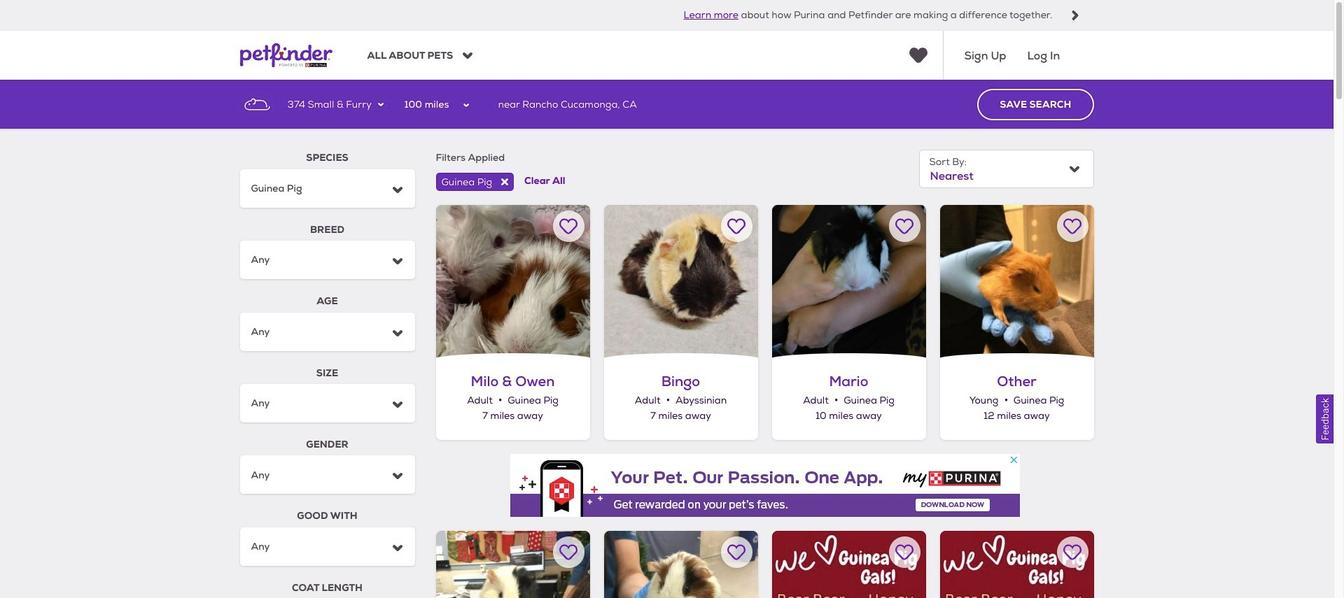 Task type: locate. For each thing, give the bounding box(es) containing it.
bear bear - by appointment, adoptable guinea pig, baby female guinea pig, 12 miles away. image
[[772, 531, 926, 599]]

mario, adoptable guinea pig, adult male guinea pig, 10 miles away. image
[[772, 205, 926, 359]]

bingo, adoptable guinea pig, adult male abyssinian, 7 miles away. image
[[604, 205, 758, 359]]

other, adoptable guinea pig, adult female guinea pig, 12 miles away. image
[[604, 531, 758, 599]]

main content
[[0, 80, 1334, 599]]



Task type: vqa. For each thing, say whether or not it's contained in the screenshot.
with to the top
no



Task type: describe. For each thing, give the bounding box(es) containing it.
milo & owen, adoptable guinea pig, adult male guinea pig, 7 miles away. image
[[436, 205, 590, 359]]

advertisement element
[[510, 454, 1020, 517]]

other, adoptable guinea pig, adult male guinea pig, 12 miles away. image
[[436, 531, 590, 599]]

honey - by appointment, adoptable guinea pig, baby female guinea pig, 12 miles away. image
[[940, 531, 1094, 599]]

petfinder home image
[[240, 31, 332, 80]]

other, adoptable guinea pig, young female guinea pig, 12 miles away. image
[[940, 205, 1094, 359]]



